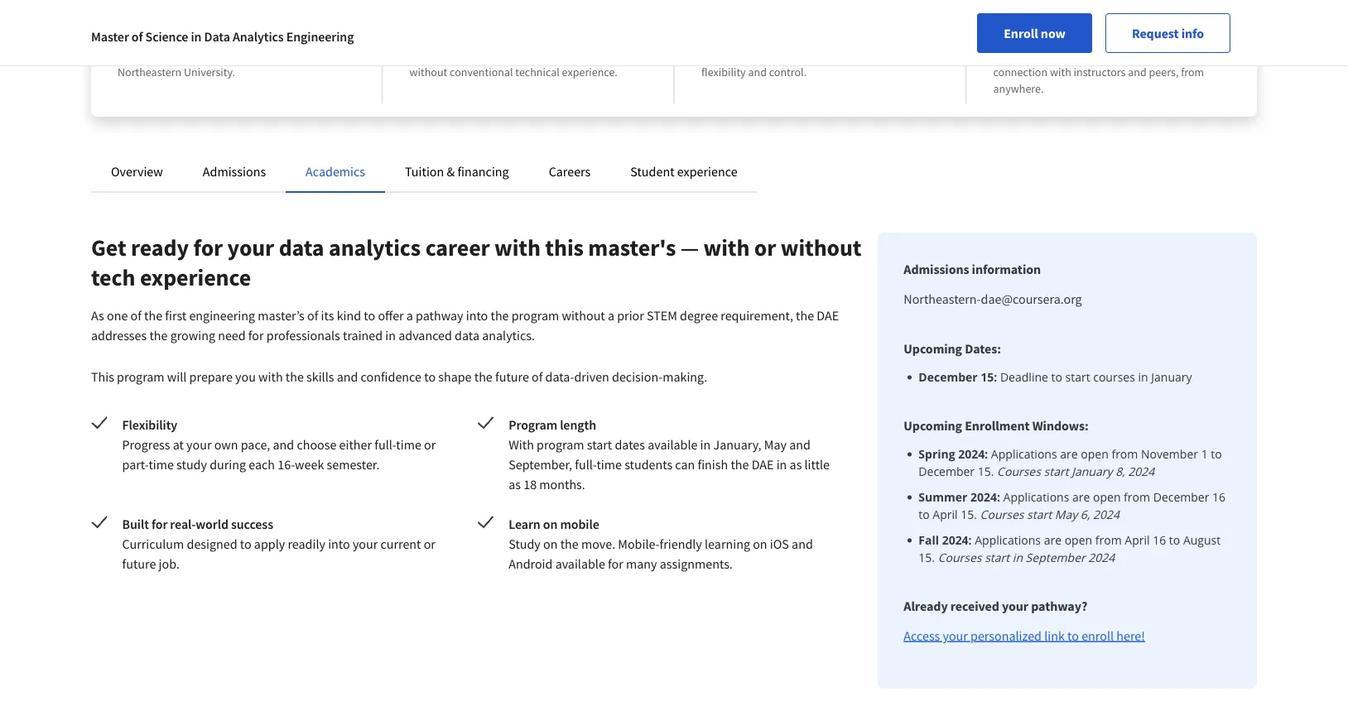 Task type: describe. For each thing, give the bounding box(es) containing it.
and right skills
[[337, 369, 358, 385]]

start for summer 2024:
[[1027, 507, 1052, 523]]

may inside list item
[[1055, 507, 1078, 523]]

on right study
[[543, 536, 558, 552]]

technical
[[515, 65, 560, 79]]

15. for courses start may 6, 2024
[[961, 507, 977, 523]]

in right courses
[[1138, 369, 1148, 385]]

courses
[[1093, 369, 1135, 385]]

assignments.
[[660, 556, 733, 572]]

upcoming for upcoming dates:
[[904, 340, 962, 357]]

are for may
[[1072, 489, 1090, 505]]

to right deadline at the right bottom
[[1051, 369, 1062, 385]]

can
[[675, 456, 695, 473]]

students
[[625, 456, 673, 473]]

are for january
[[1060, 446, 1078, 462]]

flexibility progress at your own pace, and choose either full-time or part-time study during each 16-week semester.
[[122, 417, 436, 473]]

lecture
[[993, 48, 1030, 63]]

already received your pathway?
[[904, 598, 1088, 614]]

ios
[[770, 536, 789, 552]]

courses for summer 2024:
[[980, 507, 1024, 523]]

built for real-world success curriculum designed to apply readily into your current or future job.
[[122, 516, 436, 572]]

as
[[91, 307, 104, 324]]

courses start january 8, 2024
[[997, 464, 1155, 479]]

the right shape at the left bottom
[[474, 369, 493, 385]]

future inside built for real-world success curriculum designed to apply readily into your current or future job.
[[122, 556, 156, 572]]

flexibility
[[701, 65, 746, 79]]

college
[[188, 48, 224, 63]]

world
[[196, 516, 228, 532]]

with inside 100% online lecture videos, hands-on projects and connection with instructors and peers, from anywhere.
[[1050, 65, 1071, 79]]

for inside built for real-world success curriculum designed to apply readily into your current or future job.
[[151, 516, 168, 532]]

data inside as one of the first engineering master's of its kind to offer a pathway into the program without a prior stem degree requirement, the dae addresses the growing need for professionals trained in advanced data analytics.
[[455, 327, 479, 344]]

by
[[156, 48, 168, 63]]

on left ios at right bottom
[[753, 536, 767, 552]]

of left its
[[307, 307, 318, 324]]

in up finish
[[700, 436, 711, 453]]

time for or
[[149, 456, 174, 473]]

dates:
[[965, 340, 1001, 357]]

or inside flexibility progress at your own pace, and choose either full-time or part-time study during each 16-week semester.
[[424, 436, 436, 453]]

8,
[[1116, 464, 1125, 479]]

fall 2024:
[[919, 532, 972, 548]]

the left first
[[144, 307, 162, 324]]

the left skills
[[286, 369, 304, 385]]

need
[[218, 327, 246, 344]]

for right ready
[[193, 233, 223, 262]]

study
[[509, 536, 541, 552]]

list item containing december 15:
[[919, 369, 1231, 386]]

tuition
[[405, 163, 444, 180]]

to inside applications are open from april 16 to august 15.
[[1169, 532, 1180, 548]]

and inside flexibility progress at your own pace, and choose either full-time or part-time study during each 16-week semester.
[[273, 436, 294, 453]]

list item containing fall 2024:
[[919, 532, 1231, 566]]

of right one
[[130, 307, 142, 324]]

to inside as one of the first engineering master's of its kind to offer a pathway into the program without a prior stem degree requirement, the dae addresses the growing need for professionals trained in advanced data analytics.
[[364, 307, 375, 324]]

readily
[[288, 536, 325, 552]]

ready
[[131, 233, 189, 262]]

applications are open from november 1 to december 15.
[[919, 446, 1222, 479]]

dae inside as one of the first engineering master's of its kind to offer a pathway into the program without a prior stem degree requirement, the dae addresses the growing need for professionals trained in advanced data analytics.
[[817, 307, 839, 324]]

100% online lecture videos, hands-on projects and connection with instructors and peers, from anywhere.
[[993, 25, 1204, 96]]

pathways
[[466, 48, 513, 63]]

accredited engineering degree offered by the college of engineering at northeastern university.
[[118, 25, 332, 79]]

upcoming enrollment windows:
[[904, 417, 1089, 434]]

enroll now
[[1004, 25, 1066, 41]]

2024 for courses start january 8, 2024
[[1128, 464, 1155, 479]]

curriculum
[[122, 536, 184, 552]]

august
[[1183, 532, 1221, 548]]

conventional
[[450, 65, 513, 79]]

videos,
[[1032, 48, 1066, 63]]

or inside built for real-world success curriculum designed to apply readily into your current or future job.
[[424, 536, 436, 552]]

1 vertical spatial as
[[509, 476, 521, 493]]

pathway
[[416, 307, 463, 324]]

prepare
[[189, 369, 233, 385]]

april inside applications are open from april 16 to august 15.
[[1125, 532, 1150, 548]]

with left this on the top of page
[[494, 233, 541, 262]]

engineering inside accredited engineering degree offered by the college of engineering at northeastern university.
[[239, 48, 297, 63]]

time for september,
[[597, 456, 622, 473]]

upcoming for upcoming enrollment windows:
[[904, 417, 962, 434]]

access your personalized link to enroll here! link
[[904, 628, 1145, 644]]

with
[[509, 436, 534, 453]]

data
[[204, 28, 230, 45]]

and inside the pay-as-you-go tuition, allowing for complete flexibility and control.
[[748, 65, 767, 79]]

enrollment
[[965, 417, 1030, 434]]

september
[[1026, 550, 1085, 566]]

learn
[[509, 516, 540, 532]]

accredited
[[118, 25, 192, 46]]

free
[[445, 48, 464, 63]]

2024: for summer 2024:
[[971, 489, 1000, 505]]

without inside the hassle-free pathways for learners with or without conventional technical experience.
[[410, 65, 447, 79]]

shape
[[438, 369, 472, 385]]

available inside program length with program start dates available in january, may and september, full-time students can finish the dae in as little as 18 months.
[[648, 436, 698, 453]]

kind
[[337, 307, 361, 324]]

one
[[107, 307, 128, 324]]

and inside program length with program start dates available in january, may and september, full-time students can finish the dae in as little as 18 months.
[[789, 436, 811, 453]]

16-
[[278, 456, 295, 473]]

of inside accredited engineering degree offered by the college of engineering at northeastern university.
[[227, 48, 236, 63]]

courses start may 6, 2024
[[980, 507, 1120, 523]]

at inside accredited engineering degree offered by the college of engineering at northeastern university.
[[299, 48, 309, 63]]

during
[[210, 456, 246, 473]]

semester.
[[327, 456, 380, 473]]

your inside built for real-world success curriculum designed to apply readily into your current or future job.
[[353, 536, 378, 552]]

in left little
[[777, 456, 787, 473]]

your up master's
[[227, 233, 274, 262]]

addresses
[[91, 327, 147, 344]]

trained
[[343, 327, 383, 344]]

15. for courses start in september 2024
[[919, 550, 935, 566]]

requirement,
[[721, 307, 793, 324]]

overview link
[[111, 163, 163, 180]]

1 horizontal spatial january
[[1151, 369, 1192, 385]]

of left data-
[[532, 369, 543, 385]]

little
[[805, 456, 830, 473]]

program
[[509, 417, 557, 433]]

engineering inside accredited engineering degree offered by the college of engineering at northeastern university.
[[196, 25, 280, 46]]

1 a from the left
[[406, 307, 413, 324]]

success
[[231, 516, 273, 532]]

december inside the applications are open from november 1 to december 15.
[[919, 464, 975, 479]]

with right you
[[258, 369, 283, 385]]

anywhere.
[[993, 81, 1044, 96]]

your up 'personalized'
[[1002, 598, 1029, 614]]

hassle-
[[410, 48, 445, 63]]

start left courses
[[1065, 369, 1090, 385]]

the down first
[[149, 327, 168, 344]]

december inside applications are open from december 16 to april 15.
[[1153, 489, 1209, 505]]

confidence
[[361, 369, 422, 385]]

on inside 100% online lecture videos, hands-on projects and connection with instructors and peers, from anywhere.
[[1102, 48, 1115, 63]]

designed
[[187, 536, 237, 552]]

admissions for admissions information
[[904, 261, 969, 277]]

move.
[[581, 536, 615, 552]]

start inside program length with program start dates available in january, may and september, full-time students can finish the dae in as little as 18 months.
[[587, 436, 612, 453]]

each
[[249, 456, 275, 473]]

stem
[[647, 307, 677, 324]]

making.
[[663, 369, 707, 385]]

program inside as one of the first engineering master's of its kind to offer a pathway into the program without a prior stem degree requirement, the dae addresses the growing need for professionals trained in advanced data analytics.
[[512, 307, 559, 324]]

18
[[524, 476, 537, 493]]

for inside as one of the first engineering master's of its kind to offer a pathway into the program without a prior stem degree requirement, the dae addresses the growing need for professionals trained in advanced data analytics.
[[248, 327, 264, 344]]

in left september in the right bottom of the page
[[1013, 550, 1023, 566]]

program length with program start dates available in january, may and september, full-time students can finish the dae in as little as 18 months.
[[509, 417, 830, 493]]

for inside the pay-as-you-go tuition, allowing for complete flexibility and control.
[[854, 48, 868, 63]]

hassle-free pathways for learners with or without conventional technical experience.
[[410, 48, 618, 79]]

list item containing summer 2024:
[[919, 489, 1231, 523]]

into inside as one of the first engineering master's of its kind to offer a pathway into the program without a prior stem degree requirement, the dae addresses the growing need for professionals trained in advanced data analytics.
[[466, 307, 488, 324]]

start for spring 2024:
[[1044, 464, 1069, 479]]

the up analytics.
[[491, 307, 509, 324]]

0 vertical spatial as
[[790, 456, 802, 473]]

your right access
[[943, 628, 968, 644]]

info
[[1181, 25, 1204, 41]]

allowing
[[810, 48, 852, 63]]

list containing spring 2024:
[[910, 446, 1231, 566]]

degree inside accredited engineering degree offered by the college of engineering at northeastern university.
[[283, 25, 332, 46]]

science
[[145, 28, 188, 45]]

analytics.
[[482, 327, 535, 344]]



Task type: vqa. For each thing, say whether or not it's contained in the screenshot.
for in built for real-world success curriculum designed to apply readily into your current or future job.
yes



Task type: locate. For each thing, give the bounding box(es) containing it.
driven
[[574, 369, 609, 385]]

0 vertical spatial at
[[299, 48, 309, 63]]

your left current
[[353, 536, 378, 552]]

mobile
[[560, 516, 599, 532]]

1 horizontal spatial available
[[648, 436, 698, 453]]

in left 'data'
[[191, 28, 202, 45]]

4 list item from the top
[[919, 532, 1231, 566]]

to left august
[[1169, 532, 1180, 548]]

0 vertical spatial 2024
[[1128, 464, 1155, 479]]

data-
[[545, 369, 574, 385]]

0 vertical spatial degree
[[283, 25, 332, 46]]

courses start in september 2024
[[938, 550, 1115, 566]]

from inside the applications are open from november 1 to december 15.
[[1112, 446, 1138, 462]]

0 vertical spatial future
[[495, 369, 529, 385]]

on right learn
[[543, 516, 558, 532]]

open for september
[[1065, 532, 1092, 548]]

0 vertical spatial may
[[764, 436, 787, 453]]

the inside accredited engineering degree offered by the college of engineering at northeastern university.
[[170, 48, 186, 63]]

0 vertical spatial full-
[[375, 436, 396, 453]]

either
[[339, 436, 372, 453]]

2024: for fall 2024:
[[942, 532, 972, 548]]

2 vertical spatial 2024
[[1088, 550, 1115, 566]]

2024 for courses start in september 2024
[[1088, 550, 1115, 566]]

1 vertical spatial applications
[[1003, 489, 1069, 505]]

3 list item from the top
[[919, 489, 1231, 523]]

list item down the 6,
[[919, 532, 1231, 566]]

applications inside applications are open from april 16 to august 15.
[[975, 532, 1041, 548]]

growing
[[170, 327, 215, 344]]

future down analytics.
[[495, 369, 529, 385]]

courses for spring 2024:
[[997, 464, 1041, 479]]

list
[[910, 446, 1231, 566]]

careers link
[[549, 163, 591, 180]]

january right courses
[[1151, 369, 1192, 385]]

0 horizontal spatial without
[[410, 65, 447, 79]]

april inside applications are open from december 16 to april 15.
[[933, 507, 958, 523]]

here!
[[1117, 628, 1145, 644]]

2 vertical spatial without
[[562, 307, 605, 324]]

and down projects
[[1128, 65, 1147, 79]]

1 vertical spatial at
[[173, 436, 184, 453]]

are up september in the right bottom of the page
[[1044, 532, 1062, 548]]

and up little
[[789, 436, 811, 453]]

0 horizontal spatial future
[[122, 556, 156, 572]]

2024 right the 6,
[[1093, 507, 1120, 523]]

2 horizontal spatial without
[[781, 233, 862, 262]]

open down 8,
[[1093, 489, 1121, 505]]

2 vertical spatial open
[[1065, 532, 1092, 548]]

degree inside as one of the first engineering master's of its kind to offer a pathway into the program without a prior stem degree requirement, the dae addresses the growing need for professionals trained in advanced data analytics.
[[680, 307, 718, 324]]

full- inside program length with program start dates available in january, may and september, full-time students can finish the dae in as little as 18 months.
[[575, 456, 597, 473]]

summer 2024:
[[919, 489, 1000, 505]]

1 horizontal spatial experience
[[677, 163, 738, 180]]

may inside program length with program start dates available in january, may and september, full-time students can finish the dae in as little as 18 months.
[[764, 436, 787, 453]]

of
[[132, 28, 143, 45], [227, 48, 236, 63], [130, 307, 142, 324], [307, 307, 318, 324], [532, 369, 543, 385]]

january left 8,
[[1072, 464, 1113, 479]]

for up technical
[[515, 48, 529, 63]]

0 vertical spatial april
[[933, 507, 958, 523]]

1 horizontal spatial full-
[[575, 456, 597, 473]]

0 horizontal spatial 15.
[[919, 550, 935, 566]]

now
[[1041, 25, 1066, 41]]

15. up summer 2024:
[[978, 464, 994, 479]]

real-
[[170, 516, 196, 532]]

for up curriculum
[[151, 516, 168, 532]]

experience up first
[[140, 263, 251, 292]]

1 vertical spatial admissions
[[904, 261, 969, 277]]

list item
[[919, 369, 1231, 386], [919, 446, 1231, 480], [919, 489, 1231, 523], [919, 532, 1231, 566]]

into inside built for real-world success curriculum designed to apply readily into your current or future job.
[[328, 536, 350, 552]]

experience inside with or without tech experience
[[140, 263, 251, 292]]

or right current
[[424, 536, 436, 552]]

to inside built for real-world success curriculum designed to apply readily into your current or future job.
[[240, 536, 251, 552]]

applications for in
[[975, 532, 1041, 548]]

1 vertical spatial future
[[122, 556, 156, 572]]

1 vertical spatial 2024:
[[971, 489, 1000, 505]]

for right allowing
[[854, 48, 868, 63]]

full- inside flexibility progress at your own pace, and choose either full-time or part-time study during each 16-week semester.
[[375, 436, 396, 453]]

2024
[[1128, 464, 1155, 479], [1093, 507, 1120, 523], [1088, 550, 1115, 566]]

list item containing spring 2024:
[[919, 446, 1231, 480]]

0 vertical spatial are
[[1060, 446, 1078, 462]]

start for fall 2024:
[[985, 550, 1010, 566]]

1 horizontal spatial may
[[1055, 507, 1078, 523]]

open inside applications are open from december 16 to april 15.
[[1093, 489, 1121, 505]]

16 for april
[[1153, 532, 1166, 548]]

available up can
[[648, 436, 698, 453]]

start
[[1065, 369, 1090, 385], [587, 436, 612, 453], [1044, 464, 1069, 479], [1027, 507, 1052, 523], [985, 550, 1010, 566]]

complete
[[870, 48, 915, 63]]

dae
[[817, 307, 839, 324], [752, 456, 774, 473]]

dae inside program length with program start dates available in january, may and september, full-time students can finish the dae in as little as 18 months.
[[752, 456, 774, 473]]

applications down enrollment
[[991, 446, 1057, 462]]

0 horizontal spatial at
[[173, 436, 184, 453]]

engineering
[[286, 28, 354, 45], [239, 48, 297, 63]]

overview
[[111, 163, 163, 180]]

data up master's
[[279, 233, 324, 262]]

applications inside applications are open from december 16 to april 15.
[[1003, 489, 1069, 505]]

15. inside applications are open from april 16 to august 15.
[[919, 550, 935, 566]]

1 horizontal spatial a
[[608, 307, 614, 324]]

1 vertical spatial program
[[117, 369, 164, 385]]

from up 8,
[[1112, 446, 1138, 462]]

with inside with or without tech experience
[[704, 233, 750, 262]]

from
[[1181, 65, 1204, 79], [1112, 446, 1138, 462], [1124, 489, 1150, 505], [1095, 532, 1122, 548]]

courses for fall 2024:
[[938, 550, 982, 566]]

dae right requirement,
[[817, 307, 839, 324]]

1 horizontal spatial 16
[[1212, 489, 1226, 505]]

0 vertical spatial available
[[648, 436, 698, 453]]

of up offered
[[132, 28, 143, 45]]

open for 8,
[[1081, 446, 1109, 462]]

0 vertical spatial without
[[410, 65, 447, 79]]

from down 8,
[[1124, 489, 1150, 505]]

1 vertical spatial 15.
[[961, 507, 977, 523]]

for inside the hassle-free pathways for learners with or without conventional technical experience.
[[515, 48, 529, 63]]

list item down "windows:"
[[919, 446, 1231, 480]]

0 vertical spatial december
[[919, 369, 978, 385]]

and inside learn on mobile study on the move. mobile-friendly learning on ios and android available for many assignments.
[[792, 536, 813, 552]]

part-
[[122, 456, 149, 473]]

january inside list
[[1072, 464, 1113, 479]]

1 vertical spatial 16
[[1153, 532, 1166, 548]]

1 horizontal spatial without
[[562, 307, 605, 324]]

april down summer
[[933, 507, 958, 523]]

request
[[1132, 25, 1179, 41]]

current
[[380, 536, 421, 552]]

0 horizontal spatial may
[[764, 436, 787, 453]]

0 vertical spatial engineering
[[196, 25, 280, 46]]

15. inside applications are open from december 16 to april 15.
[[961, 507, 977, 523]]

1 horizontal spatial data
[[455, 327, 479, 344]]

0 horizontal spatial as
[[509, 476, 521, 493]]

from inside applications are open from december 16 to april 15.
[[1124, 489, 1150, 505]]

you
[[235, 369, 256, 385]]

student experience
[[630, 163, 738, 180]]

the right requirement,
[[796, 307, 814, 324]]

dates
[[615, 436, 645, 453]]

first
[[165, 307, 187, 324]]

data down pathway
[[455, 327, 479, 344]]

for right 'need'
[[248, 327, 264, 344]]

a right offer at the top of the page
[[406, 307, 413, 324]]

0 horizontal spatial data
[[279, 233, 324, 262]]

2024: for spring 2024:
[[958, 446, 988, 462]]

full- right 'either'
[[375, 436, 396, 453]]

from inside applications are open from april 16 to august 15.
[[1095, 532, 1122, 548]]

from for november
[[1112, 446, 1138, 462]]

1 vertical spatial without
[[781, 233, 862, 262]]

northeastern
[[118, 65, 182, 79]]

1 vertical spatial are
[[1072, 489, 1090, 505]]

professionals
[[266, 327, 340, 344]]

open inside applications are open from april 16 to august 15.
[[1065, 532, 1092, 548]]

courses down enrollment
[[997, 464, 1041, 479]]

2 upcoming from the top
[[904, 417, 962, 434]]

open
[[1081, 446, 1109, 462], [1093, 489, 1121, 505], [1065, 532, 1092, 548]]

analytics
[[329, 233, 421, 262]]

the inside learn on mobile study on the move. mobile-friendly learning on ios and android available for many assignments.
[[560, 536, 579, 552]]

dae down january,
[[752, 456, 774, 473]]

1 upcoming from the top
[[904, 340, 962, 357]]

admissions for admissions
[[203, 163, 266, 180]]

0 vertical spatial program
[[512, 307, 559, 324]]

2 vertical spatial applications
[[975, 532, 1041, 548]]

and up peers,
[[1159, 48, 1177, 63]]

upcoming left dates:
[[904, 340, 962, 357]]

0 horizontal spatial january
[[1072, 464, 1113, 479]]

start up applications are open from december 16 to april 15.
[[1044, 464, 1069, 479]]

0 vertical spatial 15.
[[978, 464, 994, 479]]

into
[[466, 307, 488, 324], [328, 536, 350, 552]]

1 horizontal spatial into
[[466, 307, 488, 324]]

prior
[[617, 307, 644, 324]]

program inside program length with program start dates available in january, may and september, full-time students can finish the dae in as little as 18 months.
[[537, 436, 584, 453]]

2 vertical spatial courses
[[938, 550, 982, 566]]

engineering down the analytics
[[239, 48, 297, 63]]

open for 6,
[[1093, 489, 1121, 505]]

apply
[[254, 536, 285, 552]]

to left shape at the left bottom
[[424, 369, 436, 385]]

to down summer
[[919, 507, 930, 523]]

deadline
[[1000, 369, 1048, 385]]

1 vertical spatial courses
[[980, 507, 1024, 523]]

1 vertical spatial upcoming
[[904, 417, 962, 434]]

tuition & financing
[[405, 163, 509, 180]]

2024 right 8,
[[1128, 464, 1155, 479]]

december 15: deadline to start courses in january
[[919, 369, 1192, 385]]

0 vertical spatial open
[[1081, 446, 1109, 462]]

2 vertical spatial december
[[1153, 489, 1209, 505]]

1 horizontal spatial time
[[396, 436, 421, 453]]

courses down summer 2024:
[[980, 507, 1024, 523]]

master's
[[258, 307, 305, 324]]

from for april
[[1095, 532, 1122, 548]]

as left 18 on the bottom left of page
[[509, 476, 521, 493]]

2024 for courses start may 6, 2024
[[1093, 507, 1120, 523]]

1 vertical spatial into
[[328, 536, 350, 552]]

built
[[122, 516, 149, 532]]

15. down summer 2024:
[[961, 507, 977, 523]]

program left will
[[117, 369, 164, 385]]

1 horizontal spatial as
[[790, 456, 802, 473]]

16 inside applications are open from april 16 to august 15.
[[1153, 532, 1166, 548]]

are up courses start january 8, 2024
[[1060, 446, 1078, 462]]

hands-
[[1069, 48, 1102, 63]]

0 vertical spatial courses
[[997, 464, 1041, 479]]

start up courses start in september 2024
[[1027, 507, 1052, 523]]

0 horizontal spatial time
[[149, 456, 174, 473]]

personalized
[[971, 628, 1042, 644]]

may right january,
[[764, 436, 787, 453]]

applications inside the applications are open from november 1 to december 15.
[[991, 446, 1057, 462]]

april left august
[[1125, 532, 1150, 548]]

december down upcoming dates:
[[919, 369, 978, 385]]

are inside applications are open from december 16 to april 15.
[[1072, 489, 1090, 505]]

15. inside the applications are open from november 1 to december 15.
[[978, 464, 994, 479]]

0 horizontal spatial degree
[[283, 25, 332, 46]]

0 vertical spatial experience
[[677, 163, 738, 180]]

into right readily
[[328, 536, 350, 552]]

many
[[626, 556, 657, 572]]

study
[[176, 456, 207, 473]]

pay-
[[701, 48, 722, 63]]

are inside applications are open from april 16 to august 15.
[[1044, 532, 1062, 548]]

get ready for your data analytics career with this master's —
[[91, 233, 704, 262]]

without inside as one of the first engineering master's of its kind to offer a pathway into the program without a prior stem degree requirement, the dae addresses the growing need for professionals trained in advanced data analytics.
[[562, 307, 605, 324]]

without inside with or without tech experience
[[781, 233, 862, 262]]

0 vertical spatial data
[[279, 233, 324, 262]]

2024 down the 6,
[[1088, 550, 1115, 566]]

will
[[167, 369, 187, 385]]

to right "1"
[[1211, 446, 1222, 462]]

connection
[[993, 65, 1048, 79]]

to inside the applications are open from november 1 to december 15.
[[1211, 446, 1222, 462]]

for left the 'many'
[[608, 556, 623, 572]]

engineering right the analytics
[[286, 28, 354, 45]]

1 vertical spatial experience
[[140, 263, 251, 292]]

student
[[630, 163, 675, 180]]

16 for december
[[1212, 489, 1226, 505]]

received
[[950, 598, 999, 614]]

of down master of science in data analytics engineering
[[227, 48, 236, 63]]

1 horizontal spatial at
[[299, 48, 309, 63]]

with right —
[[704, 233, 750, 262]]

in inside as one of the first engineering master's of its kind to offer a pathway into the program without a prior stem degree requirement, the dae addresses the growing need for professionals trained in advanced data analytics.
[[385, 327, 396, 344]]

and up 16-
[[273, 436, 294, 453]]

as
[[790, 456, 802, 473], [509, 476, 521, 493]]

the inside program length with program start dates available in january, may and september, full-time students can finish the dae in as little as 18 months.
[[731, 456, 749, 473]]

this
[[91, 369, 114, 385]]

1 vertical spatial april
[[1125, 532, 1150, 548]]

may left the 6,
[[1055, 507, 1078, 523]]

0 horizontal spatial experience
[[140, 263, 251, 292]]

applications for january
[[991, 446, 1057, 462]]

1 vertical spatial engineering
[[239, 48, 297, 63]]

2 horizontal spatial 15.
[[978, 464, 994, 479]]

its
[[321, 307, 334, 324]]

for inside learn on mobile study on the move. mobile-friendly learning on ios and android available for many assignments.
[[608, 556, 623, 572]]

or right 'either'
[[424, 436, 436, 453]]

with inside the hassle-free pathways for learners with or without conventional technical experience.
[[573, 48, 594, 63]]

this
[[545, 233, 584, 262]]

this program will prepare you with the skills and confidence to shape the future of data-driven decision-making.
[[91, 369, 707, 385]]

—
[[680, 233, 699, 262]]

pace,
[[241, 436, 270, 453]]

1 horizontal spatial degree
[[680, 307, 718, 324]]

start up already received your pathway?
[[985, 550, 1010, 566]]

available
[[648, 436, 698, 453], [555, 556, 605, 572]]

start down length
[[587, 436, 612, 453]]

1 vertical spatial available
[[555, 556, 605, 572]]

from for december
[[1124, 489, 1150, 505]]

your inside flexibility progress at your own pace, and choose either full-time or part-time study during each 16-week semester.
[[186, 436, 212, 453]]

0 vertical spatial 2024:
[[958, 446, 988, 462]]

16 inside applications are open from december 16 to april 15.
[[1212, 489, 1226, 505]]

open down the 6,
[[1065, 532, 1092, 548]]

december down the "november"
[[1153, 489, 1209, 505]]

admissions link
[[203, 163, 266, 180]]

your up study
[[186, 436, 212, 453]]

september,
[[509, 456, 572, 473]]

request info button
[[1105, 13, 1231, 53]]

1 horizontal spatial 15.
[[961, 507, 977, 523]]

applications up courses start may 6, 2024
[[1003, 489, 1069, 505]]

time inside program length with program start dates available in january, may and september, full-time students can finish the dae in as little as 18 months.
[[597, 456, 622, 473]]

applications
[[991, 446, 1057, 462], [1003, 489, 1069, 505], [975, 532, 1041, 548]]

0 horizontal spatial 16
[[1153, 532, 1166, 548]]

0 horizontal spatial dae
[[752, 456, 774, 473]]

1 vertical spatial full-
[[575, 456, 597, 473]]

1 vertical spatial dae
[[752, 456, 774, 473]]

from inside 100% online lecture videos, hands-on projects and connection with instructors and peers, from anywhere.
[[1181, 65, 1204, 79]]

0 horizontal spatial april
[[933, 507, 958, 523]]

offered
[[118, 48, 154, 63]]

program up analytics.
[[512, 307, 559, 324]]

or inside with or without tech experience
[[754, 233, 776, 262]]

the down january,
[[731, 456, 749, 473]]

enroll
[[1004, 25, 1038, 41]]

15. for courses start january 8, 2024
[[978, 464, 994, 479]]

0 horizontal spatial into
[[328, 536, 350, 552]]

to inside applications are open from december 16 to april 15.
[[919, 507, 930, 523]]

academics link
[[306, 163, 365, 180]]

1 horizontal spatial admissions
[[904, 261, 969, 277]]

are for in
[[1044, 532, 1062, 548]]

program down length
[[537, 436, 584, 453]]

list item down courses start january 8, 2024
[[919, 489, 1231, 523]]

to down success
[[240, 536, 251, 552]]

as left little
[[790, 456, 802, 473]]

1 list item from the top
[[919, 369, 1231, 386]]

the down mobile
[[560, 536, 579, 552]]

online
[[1036, 25, 1080, 46]]

engineering up 'college'
[[196, 25, 280, 46]]

the
[[170, 48, 186, 63], [144, 307, 162, 324], [491, 307, 509, 324], [796, 307, 814, 324], [149, 327, 168, 344], [286, 369, 304, 385], [474, 369, 493, 385], [731, 456, 749, 473], [560, 536, 579, 552]]

or inside the hassle-free pathways for learners with or without conventional technical experience.
[[596, 48, 607, 63]]

with down 'videos,'
[[1050, 65, 1071, 79]]

spring 2024:
[[919, 446, 988, 462]]

full- up months.
[[575, 456, 597, 473]]

admissions information
[[904, 261, 1041, 277]]

northeastern-dae@coursera.org
[[904, 291, 1082, 307]]

1 vertical spatial open
[[1093, 489, 1121, 505]]

financing
[[457, 163, 509, 180]]

available down the move.
[[555, 556, 605, 572]]

2 list item from the top
[[919, 446, 1231, 480]]

engineering inside as one of the first engineering master's of its kind to offer a pathway into the program without a prior stem degree requirement, the dae addresses the growing need for professionals trained in advanced data analytics.
[[189, 307, 255, 324]]

you-
[[737, 48, 758, 63]]

0 vertical spatial engineering
[[286, 28, 354, 45]]

2 vertical spatial 2024:
[[942, 532, 972, 548]]

projects
[[1117, 48, 1156, 63]]

master's
[[588, 233, 676, 262]]

student experience link
[[630, 163, 738, 180]]

available inside learn on mobile study on the move. mobile-friendly learning on ios and android available for many assignments.
[[555, 556, 605, 572]]

2 a from the left
[[608, 307, 614, 324]]

engineering up 'need'
[[189, 307, 255, 324]]

2 vertical spatial program
[[537, 436, 584, 453]]

1 vertical spatial engineering
[[189, 307, 255, 324]]

1 horizontal spatial dae
[[817, 307, 839, 324]]

0 vertical spatial 16
[[1212, 489, 1226, 505]]

week
[[295, 456, 324, 473]]

1 vertical spatial january
[[1072, 464, 1113, 479]]

open inside the applications are open from november 1 to december 15.
[[1081, 446, 1109, 462]]

0 vertical spatial admissions
[[203, 163, 266, 180]]

the right by
[[170, 48, 186, 63]]

upcoming dates:
[[904, 340, 1001, 357]]

0 vertical spatial upcoming
[[904, 340, 962, 357]]

december down the spring 2024:
[[919, 464, 975, 479]]

0 vertical spatial into
[[466, 307, 488, 324]]

applications for may
[[1003, 489, 1069, 505]]

0 horizontal spatial admissions
[[203, 163, 266, 180]]

list item up "windows:"
[[919, 369, 1231, 386]]

november
[[1141, 446, 1198, 462]]

applications up courses start in september 2024
[[975, 532, 1041, 548]]

0 vertical spatial applications
[[991, 446, 1057, 462]]

1 vertical spatial december
[[919, 464, 975, 479]]

0 horizontal spatial full-
[[375, 436, 396, 453]]

0 horizontal spatial a
[[406, 307, 413, 324]]

15.
[[978, 464, 994, 479], [961, 507, 977, 523], [919, 550, 935, 566]]

2 horizontal spatial time
[[597, 456, 622, 473]]

are inside the applications are open from november 1 to december 15.
[[1060, 446, 1078, 462]]

learners
[[531, 48, 570, 63]]

at inside flexibility progress at your own pace, and choose either full-time or part-time study during each 16-week semester.
[[173, 436, 184, 453]]

request info
[[1132, 25, 1204, 41]]

1 horizontal spatial april
[[1125, 532, 1150, 548]]

0 vertical spatial dae
[[817, 307, 839, 324]]

applications are open from december 16 to april 15.
[[919, 489, 1226, 523]]

or up requirement,
[[754, 233, 776, 262]]

1
[[1201, 446, 1208, 462]]

1 vertical spatial may
[[1055, 507, 1078, 523]]

tuition,
[[773, 48, 808, 63]]

0 horizontal spatial available
[[555, 556, 605, 572]]

to right link
[[1068, 628, 1079, 644]]

1 horizontal spatial future
[[495, 369, 529, 385]]



